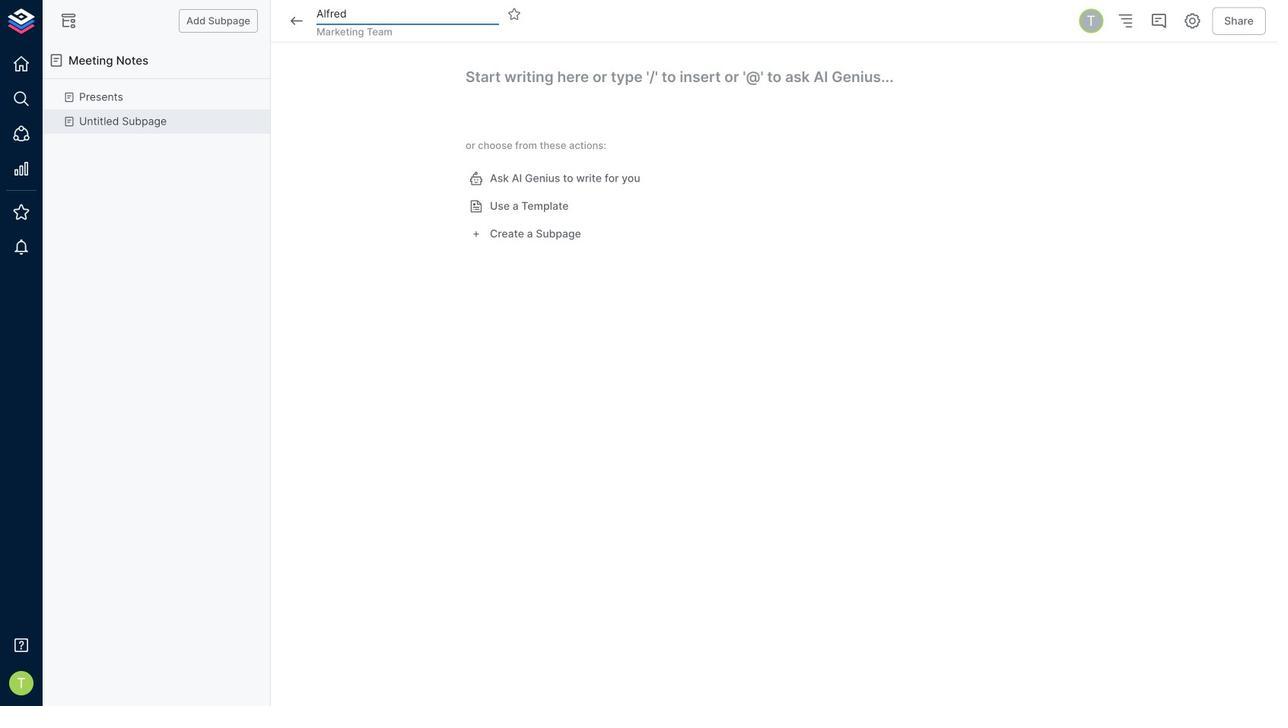 Task type: describe. For each thing, give the bounding box(es) containing it.
comments image
[[1150, 12, 1168, 30]]

favorite image
[[508, 7, 521, 21]]



Task type: locate. For each thing, give the bounding box(es) containing it.
go back image
[[288, 12, 306, 30]]

None text field
[[317, 3, 499, 25]]

settings image
[[1184, 12, 1202, 30]]

table of contents image
[[1117, 12, 1135, 30]]

hide wiki image
[[59, 12, 78, 30]]



Task type: vqa. For each thing, say whether or not it's contained in the screenshot.
text field
yes



